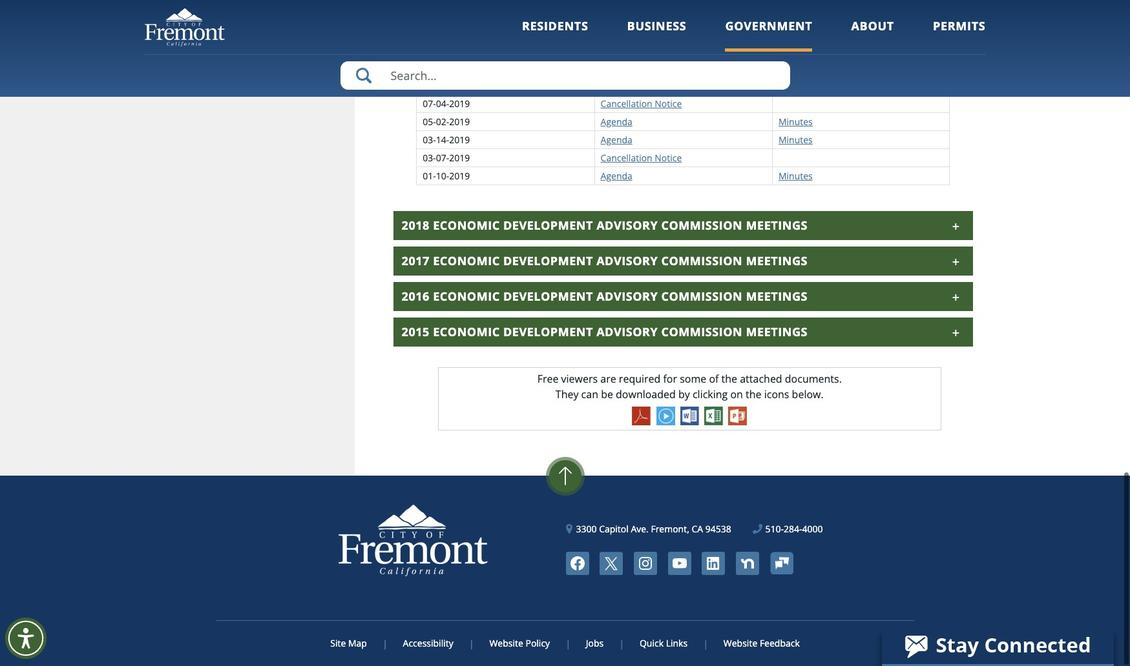 Task type: describe. For each thing, give the bounding box(es) containing it.
quick
[[640, 637, 664, 650]]

2017
[[402, 253, 430, 269]]

download windows media player image
[[656, 407, 675, 426]]

2017 economic development advisory commission meetings
[[402, 253, 808, 269]]

below.
[[792, 387, 824, 402]]

site map link
[[330, 637, 384, 650]]

some
[[680, 372, 706, 386]]

minutes for 07-11-2019
[[779, 79, 813, 91]]

minutes link for 11-07-2019
[[779, 43, 813, 55]]

2015 economic development advisory commission meetings
[[402, 324, 808, 340]]

0 horizontal spatial the
[[721, 372, 737, 386]]

2019 for 01-10-2019
[[449, 170, 470, 182]]

03- for 07-
[[423, 152, 436, 164]]

footer yt icon image
[[668, 552, 691, 575]]

site map
[[330, 637, 367, 650]]

02-
[[436, 115, 449, 128]]

01-
[[423, 170, 436, 182]]

cancellation notice for 03-07-2019
[[601, 152, 682, 164]]

2018
[[402, 217, 430, 233]]

can
[[581, 387, 598, 402]]

business link
[[627, 18, 687, 51]]

2018 economic development advisory commission meetings
[[402, 217, 808, 233]]

03- for 14-
[[423, 133, 436, 146]]

2019 for 09-05-2019
[[449, 61, 470, 73]]

be
[[601, 387, 613, 402]]

510-284-4000
[[765, 523, 823, 535]]

columnusercontrol3 main content
[[355, 0, 986, 476]]

11-07-2019
[[423, 43, 470, 55]]

2019 for 03-14-2019
[[449, 133, 470, 146]]

map
[[348, 637, 367, 650]]

accessibility link
[[386, 637, 470, 650]]

permits
[[933, 18, 986, 34]]

0 vertical spatial 11-
[[423, 43, 436, 55]]

284-
[[784, 523, 802, 535]]

documents.
[[785, 372, 842, 386]]

meetings for 2015 economic development advisory commission meetings
[[746, 324, 808, 340]]

minutes for 05-02-2019
[[779, 115, 813, 128]]

residents
[[522, 18, 588, 34]]

government
[[725, 18, 812, 34]]

1 horizontal spatial the
[[746, 387, 762, 402]]

site
[[330, 637, 346, 650]]

2019 for 07-11-2019
[[449, 79, 470, 91]]

2019 for 03-07-2019
[[449, 152, 470, 164]]

agenda link for 01-10-2019
[[601, 170, 632, 182]]

minutes link for 09-05-2019
[[779, 61, 813, 73]]

agenda link for 11-07-2019
[[601, 43, 632, 55]]

2019 for 07-04-2019
[[449, 97, 470, 110]]

510-284-4000 link
[[753, 522, 823, 536]]

minutes link for 01-10-2019
[[779, 170, 813, 182]]

advisory for 2018 economic development advisory commission meetings
[[596, 217, 658, 233]]

free
[[537, 372, 559, 386]]

footer ig icon image
[[634, 552, 657, 575]]

agenda link for 07-11-2019
[[601, 79, 632, 91]]

fremont,
[[651, 523, 689, 535]]

website feedback link
[[707, 637, 800, 650]]

2019 for 11-07-2019
[[449, 43, 470, 55]]

quick links
[[640, 637, 688, 650]]

stay connected image
[[882, 629, 1113, 665]]

09-
[[423, 61, 436, 73]]

icons
[[764, 387, 789, 402]]

advisory for 2017 economic development advisory commission meetings
[[596, 253, 658, 269]]

development for 2016
[[503, 289, 593, 304]]

ave.
[[631, 523, 649, 535]]

cancellation notice link for 03-07-2019
[[601, 152, 682, 164]]

04-
[[436, 97, 449, 110]]

2016
[[402, 289, 430, 304]]

about link
[[851, 18, 894, 51]]

510-
[[765, 523, 784, 535]]

minutes for 03-14-2019
[[779, 133, 813, 146]]

cancellation notice for 07-04-2019
[[601, 97, 682, 110]]

commission for 2016 economic development advisory commission meetings
[[661, 289, 743, 304]]

downloaded
[[616, 387, 676, 402]]

14-
[[436, 133, 449, 146]]

footer li icon image
[[702, 552, 725, 575]]

capitol
[[599, 523, 629, 535]]

about
[[851, 18, 894, 34]]

2016 economic development advisory commission meetings
[[402, 289, 808, 304]]

07-11-2019
[[423, 79, 470, 91]]

07- down "09-"
[[423, 79, 436, 91]]

meetings for 2017 economic development advisory commission meetings
[[746, 253, 808, 269]]

date
[[429, 20, 460, 35]]

minutes link for 07-11-2019
[[779, 79, 813, 91]]

agenda link for 09-05-2019
[[601, 61, 632, 73]]

free viewers are required for some of the attached documents. they can be downloaded by clicking on the icons below.
[[537, 372, 842, 402]]

01-10-2019
[[423, 170, 470, 182]]

economic for 2018
[[433, 217, 500, 233]]



Task type: locate. For each thing, give the bounding box(es) containing it.
2 development from the top
[[503, 253, 593, 269]]

website left policy
[[489, 637, 523, 650]]

are
[[600, 372, 616, 386]]

commission for 2015 economic development advisory commission meetings
[[661, 324, 743, 340]]

economic for 2015
[[433, 324, 500, 340]]

agenda for 01-10-2019
[[601, 170, 632, 182]]

links
[[666, 637, 688, 650]]

07-04-2019
[[423, 97, 470, 110]]

website policy link
[[473, 637, 567, 650]]

cancellation
[[601, 97, 652, 110], [601, 152, 652, 164]]

economic
[[433, 217, 500, 233], [433, 253, 500, 269], [433, 289, 500, 304], [433, 324, 500, 340]]

09-05-2019
[[423, 61, 470, 73]]

website
[[489, 637, 523, 650], [724, 637, 757, 650]]

website left feedback
[[724, 637, 757, 650]]

0 vertical spatial cancellation notice link
[[601, 97, 682, 110]]

quick links link
[[623, 637, 704, 650]]

1 vertical spatial cancellation notice
[[601, 152, 682, 164]]

the right on
[[746, 387, 762, 402]]

0 vertical spatial cancellation
[[601, 97, 652, 110]]

0 vertical spatial 05-
[[436, 61, 449, 73]]

07- up 02-
[[423, 97, 436, 110]]

2019
[[449, 43, 470, 55], [449, 61, 470, 73], [449, 79, 470, 91], [449, 97, 470, 110], [449, 115, 470, 128], [449, 133, 470, 146], [449, 152, 470, 164], [449, 170, 470, 182]]

3300 capitol ave. fremont, ca 94538
[[576, 523, 731, 535]]

footer nd icon image
[[736, 552, 759, 575]]

notice
[[655, 97, 682, 110], [655, 152, 682, 164]]

2 03- from the top
[[423, 152, 436, 164]]

notice for 07-04-2019
[[655, 97, 682, 110]]

agenda link for 03-14-2019
[[601, 133, 632, 146]]

agenda for 09-05-2019
[[601, 61, 632, 73]]

03-
[[423, 133, 436, 146], [423, 152, 436, 164]]

agenda for 05-02-2019
[[601, 115, 632, 128]]

residents link
[[522, 18, 588, 51]]

the right of
[[721, 372, 737, 386]]

website for website policy
[[489, 637, 523, 650]]

economic for 2016
[[433, 289, 500, 304]]

05- up the 14-
[[423, 115, 436, 128]]

of
[[709, 372, 719, 386]]

cancellation notice link
[[601, 97, 682, 110], [601, 152, 682, 164]]

agenda for 07-11-2019
[[601, 79, 632, 91]]

minutes link
[[779, 43, 813, 55], [779, 61, 813, 73], [779, 79, 813, 91], [779, 115, 813, 128], [779, 133, 813, 146], [779, 170, 813, 182]]

2019 up 03-14-2019 at the top left of page
[[449, 115, 470, 128]]

economic right 2015
[[433, 324, 500, 340]]

economic right 2017
[[433, 253, 500, 269]]

03-14-2019
[[423, 133, 470, 146]]

footer fb icon image
[[566, 552, 589, 575]]

2019 up 05-02-2019
[[449, 97, 470, 110]]

minutes
[[785, 20, 840, 35], [779, 43, 813, 55], [779, 61, 813, 73], [779, 79, 813, 91], [779, 115, 813, 128], [779, 133, 813, 146], [779, 170, 813, 182]]

3 agenda link from the top
[[601, 79, 632, 91]]

minutes link for 05-02-2019
[[779, 115, 813, 128]]

agenda for 03-14-2019
[[601, 133, 632, 146]]

11- up "09-"
[[423, 43, 436, 55]]

advisory down the 2018 economic development advisory commission meetings
[[596, 253, 658, 269]]

advisory for 2015 economic development advisory commission meetings
[[596, 324, 658, 340]]

development for 2017
[[503, 253, 593, 269]]

tab list containing date
[[394, 0, 973, 347]]

economic for 2017
[[433, 253, 500, 269]]

minutes for 11-07-2019
[[779, 43, 813, 55]]

tab list
[[394, 0, 973, 347]]

download acrobat reader image
[[632, 407, 651, 426]]

3 development from the top
[[503, 289, 593, 304]]

commission
[[661, 217, 743, 233], [661, 253, 743, 269], [661, 289, 743, 304], [661, 324, 743, 340]]

development for 2015
[[503, 324, 593, 340]]

jobs link
[[569, 637, 620, 650]]

advisory up '2015 economic development advisory commission meetings'
[[596, 289, 658, 304]]

2 cancellation notice link from the top
[[601, 152, 682, 164]]

4 development from the top
[[503, 324, 593, 340]]

8 2019 from the top
[[449, 170, 470, 182]]

2 cancellation notice from the top
[[601, 152, 682, 164]]

notice for 03-07-2019
[[655, 152, 682, 164]]

0 vertical spatial notice
[[655, 97, 682, 110]]

required
[[619, 372, 661, 386]]

4 economic from the top
[[433, 324, 500, 340]]

1 website from the left
[[489, 637, 523, 650]]

2019 up 07-11-2019
[[449, 61, 470, 73]]

2 economic from the top
[[433, 253, 500, 269]]

accessibility
[[403, 637, 453, 650]]

1 vertical spatial the
[[746, 387, 762, 402]]

footer my icon image
[[770, 552, 793, 575]]

1 2019 from the top
[[449, 43, 470, 55]]

1 cancellation notice from the top
[[601, 97, 682, 110]]

0 vertical spatial the
[[721, 372, 737, 386]]

1 minutes link from the top
[[779, 43, 813, 55]]

1 cancellation notice link from the top
[[601, 97, 682, 110]]

03- down 02-
[[423, 133, 436, 146]]

2015
[[402, 324, 430, 340]]

policy
[[526, 637, 550, 650]]

meetings for 2018 economic development advisory commission meetings
[[746, 217, 808, 233]]

4 advisory from the top
[[596, 324, 658, 340]]

03- up 01-
[[423, 152, 436, 164]]

0 vertical spatial 03-
[[423, 133, 436, 146]]

cancellation for 07-04-2019
[[601, 97, 652, 110]]

3 commission from the top
[[661, 289, 743, 304]]

agenda for 11-07-2019
[[601, 43, 632, 55]]

05-02-2019
[[423, 115, 470, 128]]

0 vertical spatial cancellation notice
[[601, 97, 682, 110]]

05- up 07-11-2019
[[436, 61, 449, 73]]

4 minutes link from the top
[[779, 115, 813, 128]]

cancellation for 03-07-2019
[[601, 152, 652, 164]]

download excel viewer image
[[704, 407, 723, 426]]

website feedback
[[724, 637, 800, 650]]

minutes for 01-10-2019
[[779, 170, 813, 182]]

advisory down the 2016 economic development advisory commission meetings
[[596, 324, 658, 340]]

6 2019 from the top
[[449, 133, 470, 146]]

advisory up 2017 economic development advisory commission meetings
[[596, 217, 658, 233]]

clicking
[[693, 387, 728, 402]]

1 vertical spatial 11-
[[436, 79, 449, 91]]

download word viewer image
[[680, 407, 699, 426]]

5 agenda link from the top
[[601, 133, 632, 146]]

2 agenda link from the top
[[601, 61, 632, 73]]

2 notice from the top
[[655, 152, 682, 164]]

6 agenda link from the top
[[601, 170, 632, 182]]

economic right '2016'
[[433, 289, 500, 304]]

agenda
[[607, 20, 658, 35], [601, 43, 632, 55], [601, 61, 632, 73], [601, 79, 632, 91], [601, 115, 632, 128], [601, 133, 632, 146], [601, 170, 632, 182]]

4 commission from the top
[[661, 324, 743, 340]]

3 advisory from the top
[[596, 289, 658, 304]]

they
[[556, 387, 579, 402]]

5 minutes link from the top
[[779, 133, 813, 146]]

2019 down 03-14-2019 at the top left of page
[[449, 152, 470, 164]]

1 notice from the top
[[655, 97, 682, 110]]

11-
[[423, 43, 436, 55], [436, 79, 449, 91]]

3 meetings from the top
[[746, 289, 808, 304]]

7 2019 from the top
[[449, 152, 470, 164]]

2019 for 05-02-2019
[[449, 115, 470, 128]]

2019 up '09-05-2019'
[[449, 43, 470, 55]]

2 minutes link from the top
[[779, 61, 813, 73]]

meetings for 2016 economic development advisory commission meetings
[[746, 289, 808, 304]]

meetings
[[746, 217, 808, 233], [746, 253, 808, 269], [746, 289, 808, 304], [746, 324, 808, 340]]

by
[[678, 387, 690, 402]]

3 economic from the top
[[433, 289, 500, 304]]

2 commission from the top
[[661, 253, 743, 269]]

tab
[[394, 0, 973, 5]]

1 vertical spatial cancellation notice link
[[601, 152, 682, 164]]

94538
[[705, 523, 731, 535]]

advisory for 2016 economic development advisory commission meetings
[[596, 289, 658, 304]]

1 advisory from the top
[[596, 217, 658, 233]]

tab inside columnusercontrol3 main content
[[394, 0, 973, 5]]

2 2019 from the top
[[449, 61, 470, 73]]

1 cancellation from the top
[[601, 97, 652, 110]]

on
[[730, 387, 743, 402]]

2019 up 07-04-2019
[[449, 79, 470, 91]]

1 meetings from the top
[[746, 217, 808, 233]]

tab list inside columnusercontrol3 main content
[[394, 0, 973, 347]]

0 horizontal spatial website
[[489, 637, 523, 650]]

website policy
[[489, 637, 550, 650]]

2 advisory from the top
[[596, 253, 658, 269]]

download powerpoint viewer image
[[728, 407, 747, 426]]

footer tw icon image
[[600, 552, 623, 575]]

government link
[[725, 18, 812, 51]]

website for website feedback
[[724, 637, 757, 650]]

1 horizontal spatial website
[[724, 637, 757, 650]]

minutes for 09-05-2019
[[779, 61, 813, 73]]

3300 capitol ave. fremont, ca 94538 link
[[566, 522, 731, 536]]

jobs
[[586, 637, 604, 650]]

1 vertical spatial 03-
[[423, 152, 436, 164]]

1 development from the top
[[503, 217, 593, 233]]

4000
[[802, 523, 823, 535]]

advisory
[[596, 217, 658, 233], [596, 253, 658, 269], [596, 289, 658, 304], [596, 324, 658, 340]]

10-
[[436, 170, 449, 182]]

minutes link for 03-14-2019
[[779, 133, 813, 146]]

1 commission from the top
[[661, 217, 743, 233]]

feedback
[[760, 637, 800, 650]]

1 vertical spatial cancellation
[[601, 152, 652, 164]]

3300
[[576, 523, 597, 535]]

03-07-2019
[[423, 152, 470, 164]]

2 cancellation from the top
[[601, 152, 652, 164]]

permits link
[[933, 18, 986, 51]]

business
[[627, 18, 687, 34]]

1 03- from the top
[[423, 133, 436, 146]]

4 meetings from the top
[[746, 324, 808, 340]]

3 2019 from the top
[[449, 79, 470, 91]]

viewers
[[561, 372, 598, 386]]

2019 down the 03-07-2019
[[449, 170, 470, 182]]

agenda link
[[601, 43, 632, 55], [601, 61, 632, 73], [601, 79, 632, 91], [601, 115, 632, 128], [601, 133, 632, 146], [601, 170, 632, 182]]

1 agenda link from the top
[[601, 43, 632, 55]]

07-
[[436, 43, 449, 55], [423, 79, 436, 91], [423, 97, 436, 110], [436, 152, 449, 164]]

cancellation notice link for 07-04-2019
[[601, 97, 682, 110]]

the
[[721, 372, 737, 386], [746, 387, 762, 402]]

1 economic from the top
[[433, 217, 500, 233]]

development for 2018
[[503, 217, 593, 233]]

07- up '09-05-2019'
[[436, 43, 449, 55]]

5 2019 from the top
[[449, 115, 470, 128]]

4 agenda link from the top
[[601, 115, 632, 128]]

3 minutes link from the top
[[779, 79, 813, 91]]

1 vertical spatial notice
[[655, 152, 682, 164]]

05-
[[436, 61, 449, 73], [423, 115, 436, 128]]

2 meetings from the top
[[746, 253, 808, 269]]

attached
[[740, 372, 782, 386]]

1 vertical spatial 05-
[[423, 115, 436, 128]]

commission for 2018 economic development advisory commission meetings
[[661, 217, 743, 233]]

commission for 2017 economic development advisory commission meetings
[[661, 253, 743, 269]]

economic right 2018
[[433, 217, 500, 233]]

Search text field
[[340, 61, 790, 90]]

ca
[[692, 523, 703, 535]]

for
[[663, 372, 677, 386]]

6 minutes link from the top
[[779, 170, 813, 182]]

development
[[503, 217, 593, 233], [503, 253, 593, 269], [503, 289, 593, 304], [503, 324, 593, 340]]

2019 down 05-02-2019
[[449, 133, 470, 146]]

11- up 04-
[[436, 79, 449, 91]]

agenda link for 05-02-2019
[[601, 115, 632, 128]]

4 2019 from the top
[[449, 97, 470, 110]]

cancellation notice
[[601, 97, 682, 110], [601, 152, 682, 164]]

2 website from the left
[[724, 637, 757, 650]]

07- up 10-
[[436, 152, 449, 164]]



Task type: vqa. For each thing, say whether or not it's contained in the screenshot.
and
no



